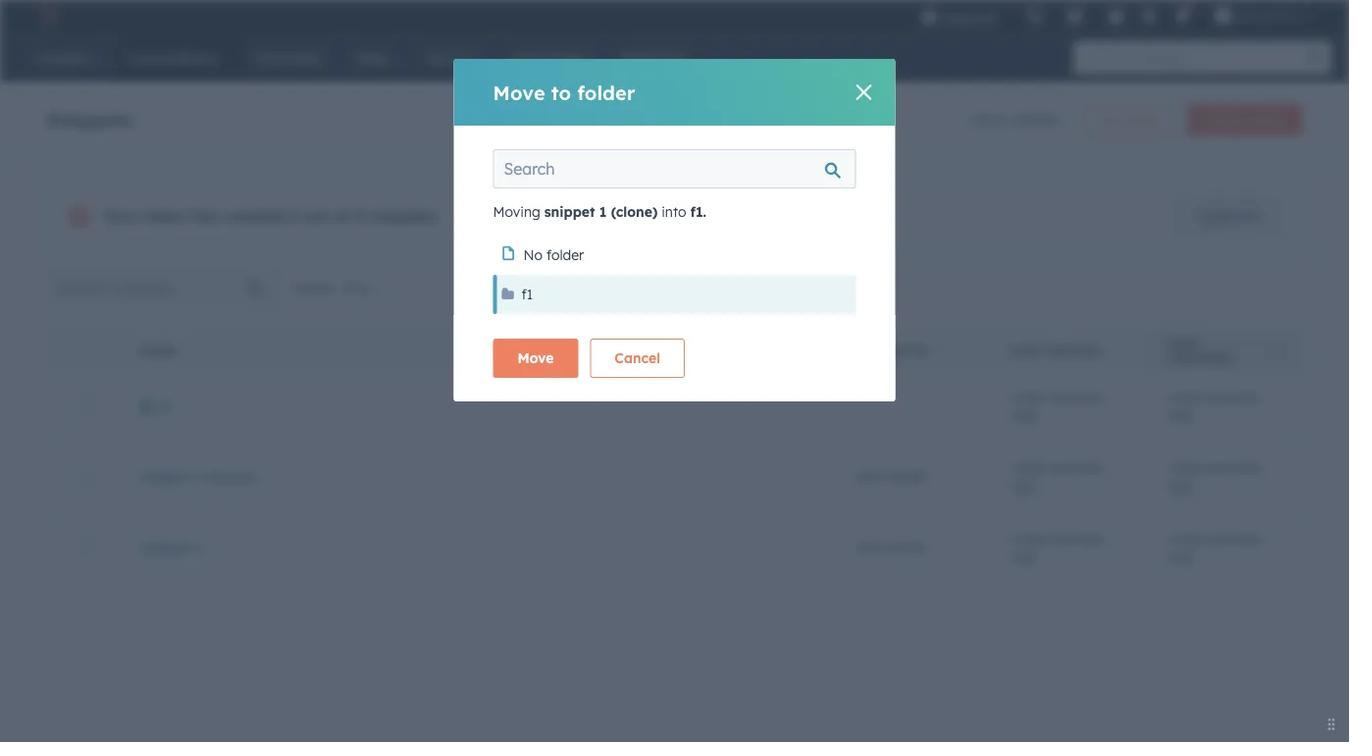 Task type: locate. For each thing, give the bounding box(es) containing it.
1 john from the top
[[854, 468, 887, 485]]

0 vertical spatial john smith
[[854, 468, 928, 485]]

1 vertical spatial f1 button
[[140, 397, 173, 414]]

snippets
[[542, 207, 597, 224]]

2 vertical spatial created
[[1046, 344, 1100, 358]]

2
[[969, 111, 977, 128], [290, 206, 298, 226]]

snippet
[[1245, 112, 1286, 127], [545, 203, 595, 220], [140, 468, 191, 485], [140, 539, 191, 556]]

1 vertical spatial move
[[518, 349, 554, 367]]

1 john smith from the top
[[854, 468, 928, 485]]

0 vertical spatial 2
[[969, 111, 977, 128]]

menu item
[[1011, 0, 1015, 31]]

notifications image
[[1173, 9, 1191, 27]]

1 vertical spatial 2
[[290, 206, 298, 226]]

2 press to sort. element from the left
[[934, 343, 942, 359]]

john smith
[[854, 468, 928, 485], [854, 539, 928, 556]]

f1 button down name
[[140, 397, 173, 414]]

(clone)
[[611, 203, 658, 220], [207, 468, 253, 485]]

date inside date modified
[[1169, 336, 1199, 351]]

upgrade image
[[921, 9, 939, 27]]

press to sort. image inside date created button
[[1106, 343, 1114, 356]]

press to sort. element for name
[[181, 343, 188, 359]]

upgrade down "create"
[[1198, 207, 1257, 224]]

2 of 5 created
[[969, 111, 1059, 128]]

1 vertical spatial upgrade
[[1198, 207, 1257, 224]]

1 vertical spatial 5
[[356, 206, 365, 226]]

2 vertical spatial folder
[[547, 246, 584, 264]]

snippet up snippet 1 link
[[140, 468, 191, 485]]

press to sort. element inside name button
[[181, 343, 188, 359]]

0 horizontal spatial (clone)
[[207, 468, 253, 485]]

press to sort. element right name
[[181, 343, 188, 359]]

notifications button
[[1165, 0, 1199, 31]]

folder right no
[[547, 246, 584, 264]]

date created button
[[988, 327, 1145, 371]]

1 down snippet 1 (clone) link
[[195, 539, 202, 556]]

upgrade
[[943, 9, 998, 26], [1198, 207, 1257, 224]]

0 vertical spatial smith
[[890, 468, 928, 485]]

date created
[[1012, 344, 1100, 358]]

created for has
[[224, 206, 284, 226]]

2 press to sort. image from the left
[[1106, 343, 1114, 356]]

any button
[[344, 268, 397, 307]]

0 horizontal spatial press to sort. element
[[181, 343, 188, 359]]

created by button
[[831, 327, 988, 371]]

move
[[493, 80, 545, 105], [518, 349, 554, 367]]

1 vertical spatial john
[[854, 539, 887, 556]]

0 vertical spatial upgrade
[[943, 9, 998, 26]]

0 vertical spatial move
[[493, 80, 545, 105]]

1
[[600, 203, 607, 220], [195, 468, 202, 485], [195, 539, 202, 556]]

created inside snippets banner
[[1009, 111, 1059, 128]]

suite
[[666, 207, 698, 224]]

0 vertical spatial f1
[[522, 286, 533, 303]]

0 horizontal spatial f1
[[160, 397, 173, 414]]

1 horizontal spatial f1
[[522, 286, 533, 303]]

1 horizontal spatial press to sort. element
[[934, 343, 942, 359]]

1 horizontal spatial (clone)
[[611, 203, 658, 220]]

of
[[980, 111, 994, 128], [335, 206, 351, 226]]

1 horizontal spatial 5
[[997, 111, 1005, 128]]

with
[[601, 207, 628, 224]]

0 vertical spatial (clone)
[[611, 203, 658, 220]]

press to sort. image
[[181, 343, 188, 356], [1106, 343, 1114, 356]]

unlock
[[457, 207, 501, 224]]

create snippet
[[1205, 112, 1286, 127]]

move inside button
[[518, 349, 554, 367]]

name button
[[116, 327, 831, 371]]

has
[[191, 206, 219, 226]]

hubspot link
[[24, 4, 74, 27]]

5
[[997, 111, 1005, 128], [356, 206, 365, 226]]

team
[[145, 206, 186, 226]]

1 horizontal spatial date
[[1169, 336, 1199, 351]]

1 vertical spatial of
[[335, 206, 351, 226]]

folder right new
[[1127, 112, 1159, 127]]

1 vertical spatial folder
[[1127, 112, 1159, 127]]

0 vertical spatial john
[[854, 468, 887, 485]]

cancel
[[615, 349, 661, 367]]

ago
[[1012, 406, 1037, 423], [1169, 406, 1194, 423], [1012, 477, 1037, 494], [1169, 477, 1194, 494], [1012, 547, 1037, 564], [1169, 547, 1194, 564]]

created
[[1009, 111, 1059, 128], [224, 206, 284, 226], [1046, 344, 1100, 358]]

date
[[1169, 336, 1199, 351], [1012, 344, 1042, 358]]

1 horizontal spatial 2
[[969, 111, 977, 128]]

folder for new folder
[[1127, 112, 1159, 127]]

johnsmith
[[1236, 7, 1295, 24]]

press to sort. image right name
[[181, 343, 188, 356]]

2 smith from the top
[[890, 539, 928, 556]]

press to sort. image right date created
[[1106, 343, 1114, 356]]

more
[[505, 207, 538, 224]]

upgrade inside upgrade link
[[1198, 207, 1257, 224]]

1 vertical spatial created
[[224, 206, 284, 226]]

2 vertical spatial 1
[[195, 539, 202, 556]]

snippet 1 link
[[140, 539, 202, 556]]

3 press to sort. element from the left
[[1106, 343, 1114, 359]]

upgrade link
[[1174, 196, 1282, 236]]

1 horizontal spatial of
[[980, 111, 994, 128]]

folder
[[578, 80, 636, 105], [1127, 112, 1159, 127], [547, 246, 584, 264]]

snippet inside move to folder dialog
[[545, 203, 595, 220]]

f1.
[[690, 203, 707, 220]]

snippet left with
[[545, 203, 595, 220]]

john for snippet 1 (clone)
[[854, 468, 887, 485]]

a few seconds ago
[[1012, 389, 1104, 423], [1169, 389, 1261, 423], [1012, 459, 1104, 494], [1169, 459, 1261, 494], [1012, 530, 1104, 564], [1169, 530, 1261, 564]]

created for 5
[[1009, 111, 1059, 128]]

0 horizontal spatial date
[[1012, 344, 1042, 358]]

press to sort. element right date created
[[1106, 343, 1114, 359]]

Search search field
[[47, 268, 279, 307]]

your
[[103, 206, 140, 226]]

calling icon image
[[1025, 8, 1043, 25]]

2 horizontal spatial press to sort. element
[[1106, 343, 1114, 359]]

menu containing johnsmith
[[907, 0, 1326, 31]]

2 john from the top
[[854, 539, 887, 556]]

press to sort. image inside name button
[[181, 343, 188, 356]]

settings image
[[1140, 8, 1158, 26]]

1 vertical spatial john smith
[[854, 539, 928, 556]]

snippets.
[[370, 206, 441, 226]]

1 press to sort. image from the left
[[181, 343, 188, 356]]

0 horizontal spatial of
[[335, 206, 351, 226]]

by
[[913, 344, 928, 358]]

upgrade right upgrade icon
[[943, 9, 998, 26]]

new
[[1099, 112, 1124, 127]]

press to sort. element right "by"
[[934, 343, 942, 359]]

1 up snippet 1 link
[[195, 468, 202, 485]]

snippets
[[47, 107, 132, 131]]

calling icon button
[[1017, 3, 1051, 29]]

1 vertical spatial smith
[[890, 539, 928, 556]]

folder inside new folder 'button'
[[1127, 112, 1159, 127]]

menu
[[907, 0, 1326, 31]]

1 right snippets
[[600, 203, 607, 220]]

0 horizontal spatial f1 button
[[140, 397, 173, 414]]

0 horizontal spatial 2
[[290, 206, 298, 226]]

a
[[1012, 389, 1020, 406], [1169, 389, 1177, 406], [1012, 459, 1020, 477], [1169, 459, 1177, 477], [1012, 530, 1020, 547], [1169, 530, 1177, 547]]

f1 inside move to folder dialog
[[522, 286, 533, 303]]

marketplaces button
[[1055, 0, 1096, 31]]

1 for snippet 1
[[195, 539, 202, 556]]

few
[[1024, 389, 1047, 406], [1181, 389, 1204, 406], [1024, 459, 1047, 477], [1181, 459, 1204, 477], [1024, 530, 1047, 547], [1181, 530, 1204, 547]]

john
[[854, 468, 887, 485], [854, 539, 887, 556]]

0 horizontal spatial upgrade
[[943, 9, 998, 26]]

f1
[[522, 286, 533, 303], [160, 397, 173, 414]]

out
[[303, 206, 330, 226]]

crm
[[632, 207, 662, 224]]

0 vertical spatial 1
[[600, 203, 607, 220]]

0 horizontal spatial press to sort. image
[[181, 343, 188, 356]]

press to sort. element inside created by button
[[934, 343, 942, 359]]

2 john smith from the top
[[854, 539, 928, 556]]

seconds
[[1051, 389, 1104, 406], [1208, 389, 1261, 406], [1051, 459, 1104, 477], [1208, 459, 1261, 477], [1051, 530, 1104, 547], [1208, 530, 1261, 547]]

0 vertical spatial created
[[1009, 111, 1059, 128]]

date modified button
[[1145, 327, 1302, 371]]

press to sort. element
[[181, 343, 188, 359], [934, 343, 942, 359], [1106, 343, 1114, 359]]

press to sort. element for date created
[[1106, 343, 1114, 359]]

0 vertical spatial 5
[[997, 111, 1005, 128]]

snippet right "create"
[[1245, 112, 1286, 127]]

f1 down name
[[160, 397, 173, 414]]

press to sort. element inside date created button
[[1106, 343, 1114, 359]]

1 smith from the top
[[890, 468, 928, 485]]

moving
[[493, 203, 541, 220]]

f1 button
[[493, 275, 856, 314], [140, 397, 173, 414]]

1 horizontal spatial press to sort. image
[[1106, 343, 1114, 356]]

f1 button up cancel
[[493, 275, 856, 314]]

f1 down no
[[522, 286, 533, 303]]

0 vertical spatial f1 button
[[493, 275, 856, 314]]

john smith image
[[1215, 7, 1232, 25]]

any
[[345, 279, 371, 296]]

new folder button
[[1082, 104, 1176, 135]]

1 vertical spatial 1
[[195, 468, 202, 485]]

settings link
[[1137, 5, 1162, 26]]

folder inside 'no folder' button
[[547, 246, 584, 264]]

0 vertical spatial of
[[980, 111, 994, 128]]

press to sort. image
[[934, 343, 942, 356]]

1 press to sort. element from the left
[[181, 343, 188, 359]]

smith
[[890, 468, 928, 485], [890, 539, 928, 556]]

1 vertical spatial f1
[[160, 397, 173, 414]]

1 horizontal spatial upgrade
[[1198, 207, 1257, 224]]

folder right to
[[578, 80, 636, 105]]

move button
[[493, 339, 579, 378]]

john smith for snippet 1
[[854, 539, 928, 556]]



Task type: vqa. For each thing, say whether or not it's contained in the screenshot.
Pagination navigation
no



Task type: describe. For each thing, give the bounding box(es) containing it.
snippet down snippet 1 (clone) link
[[140, 539, 191, 556]]

move for move
[[518, 349, 554, 367]]

help image
[[1108, 9, 1125, 27]]

date for date created
[[1012, 344, 1042, 358]]

move for move to folder
[[493, 80, 545, 105]]

snippets banner
[[47, 98, 1303, 135]]

press to sort. image for date created
[[1106, 343, 1114, 356]]

created
[[854, 344, 909, 358]]

2 inside snippets banner
[[969, 111, 977, 128]]

new folder
[[1099, 112, 1159, 127]]

close image
[[856, 84, 872, 100]]

snippet 1 (clone) link
[[140, 468, 253, 485]]

unlock more snippets with crm suite starter.
[[457, 207, 749, 224]]

1 for snippet 1 (clone)
[[195, 468, 202, 485]]

1 horizontal spatial f1 button
[[493, 275, 856, 314]]

Search HubSpot search field
[[1074, 41, 1314, 75]]

cancel button
[[590, 339, 685, 378]]

press to sort. element for created by
[[934, 343, 942, 359]]

no
[[524, 246, 543, 264]]

created by
[[854, 344, 928, 358]]

date for date modified
[[1169, 336, 1199, 351]]

created inside button
[[1046, 344, 1100, 358]]

snippet 1 (clone)
[[140, 468, 253, 485]]

john for snippet 1
[[854, 539, 887, 556]]

1 inside move to folder dialog
[[600, 203, 607, 220]]

your team has created 2 out of 5 snippets.
[[103, 206, 441, 226]]

press to sort. image for name
[[181, 343, 188, 356]]

hubspot image
[[35, 4, 59, 27]]

smith for snippet 1 (clone)
[[890, 468, 928, 485]]

into
[[662, 203, 687, 220]]

no folder button
[[493, 236, 856, 275]]

starter.
[[702, 207, 749, 224]]

modified
[[1169, 351, 1232, 366]]

of inside snippets banner
[[980, 111, 994, 128]]

Search search field
[[493, 149, 856, 188]]

upgrade inside menu
[[943, 9, 998, 26]]

1 vertical spatial (clone)
[[207, 468, 253, 485]]

0 vertical spatial folder
[[578, 80, 636, 105]]

name
[[140, 344, 175, 358]]

snippet inside button
[[1245, 112, 1286, 127]]

folder for no folder
[[547, 246, 584, 264]]

move to folder dialog
[[454, 59, 896, 401]]

(clone) inside move to folder dialog
[[611, 203, 658, 220]]

to
[[551, 80, 572, 105]]

move to folder
[[493, 80, 636, 105]]

marketplaces image
[[1066, 9, 1084, 27]]

create snippet button
[[1188, 104, 1303, 135]]

snippet 1
[[140, 539, 202, 556]]

help button
[[1100, 0, 1133, 31]]

5 inside snippets banner
[[997, 111, 1005, 128]]

smith for snippet 1
[[890, 539, 928, 556]]

owner:
[[291, 279, 336, 296]]

search image
[[1308, 51, 1322, 65]]

date modified
[[1169, 336, 1232, 366]]

john smith for snippet 1 (clone)
[[854, 468, 928, 485]]

0 horizontal spatial 5
[[356, 206, 365, 226]]

johnsmith button
[[1203, 0, 1324, 31]]

create
[[1205, 112, 1241, 127]]

search button
[[1299, 41, 1332, 75]]

moving snippet 1 (clone) into f1.
[[493, 203, 707, 220]]

no folder
[[524, 246, 584, 264]]



